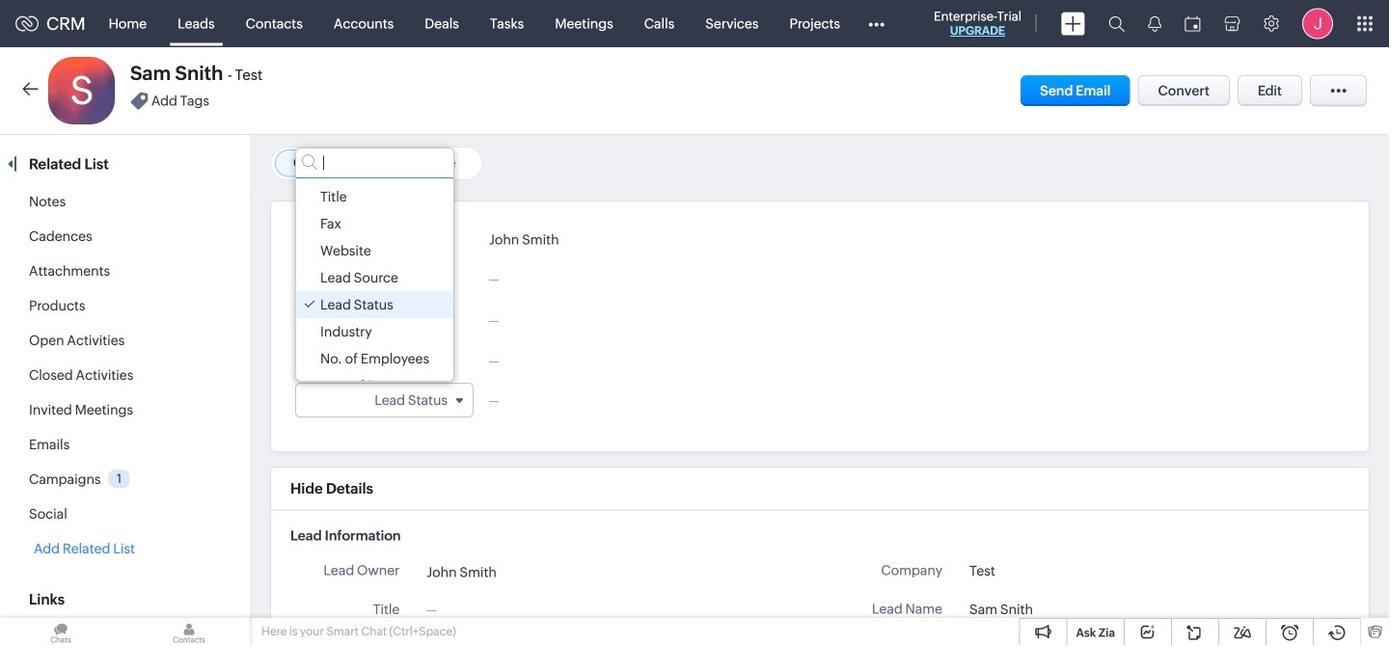 Task type: vqa. For each thing, say whether or not it's contained in the screenshot.
"Solution"
no



Task type: locate. For each thing, give the bounding box(es) containing it.
search element
[[1097, 0, 1137, 47]]

None search field
[[296, 149, 454, 179]]

contacts image
[[128, 619, 250, 646]]

signals element
[[1137, 0, 1174, 47]]

signals image
[[1148, 15, 1162, 32]]

chats image
[[0, 619, 122, 646]]

logo image
[[15, 16, 39, 31]]

search image
[[1109, 15, 1125, 32]]

tree
[[296, 179, 454, 400]]

None field
[[295, 383, 474, 418]]



Task type: describe. For each thing, give the bounding box(es) containing it.
calendar image
[[1185, 16, 1202, 31]]

profile element
[[1291, 0, 1345, 47]]

Other Modules field
[[856, 8, 898, 39]]

profile image
[[1303, 8, 1334, 39]]

create menu element
[[1050, 0, 1097, 47]]

create menu image
[[1062, 12, 1086, 35]]



